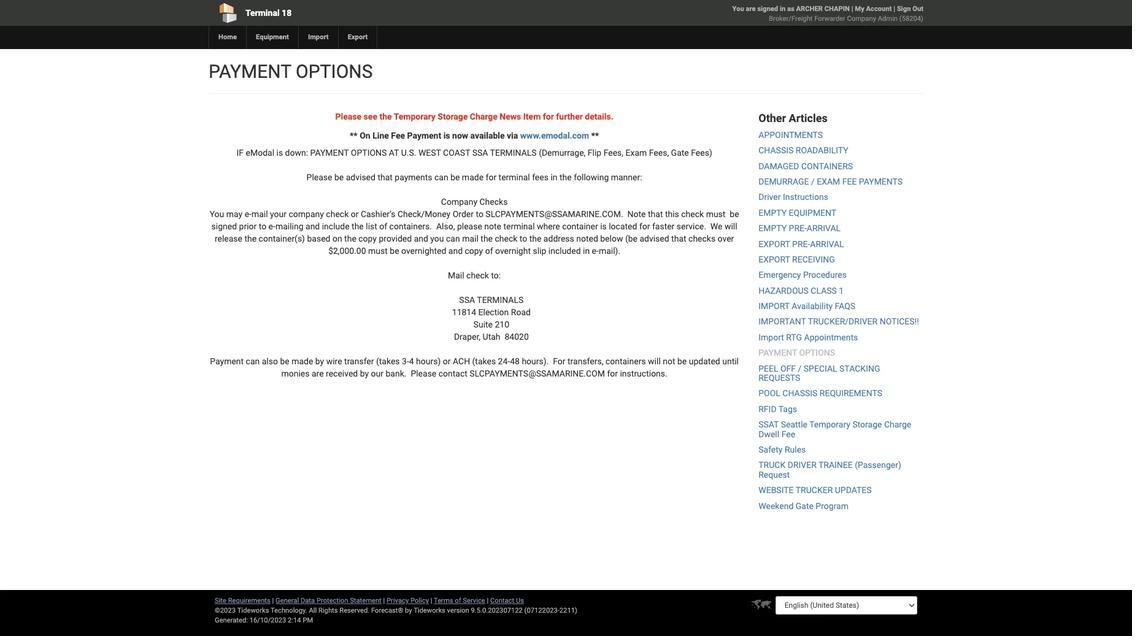 Task type: describe. For each thing, give the bounding box(es) containing it.
check right this
[[681, 209, 704, 219]]

faqs
[[835, 301, 855, 311]]

west
[[418, 148, 441, 158]]

1 vertical spatial options
[[351, 148, 387, 158]]

1 vertical spatial is
[[276, 148, 283, 158]]

forwarder
[[814, 15, 845, 23]]

0 vertical spatial arrival
[[807, 223, 841, 233]]

driver instructions link
[[759, 192, 828, 202]]

0 horizontal spatial e-
[[245, 209, 252, 219]]

0 vertical spatial storage
[[438, 112, 468, 121]]

| up tideworks
[[431, 597, 432, 605]]

off
[[780, 364, 796, 373]]

line
[[373, 131, 389, 140]]

available
[[470, 131, 505, 140]]

1 horizontal spatial copy
[[465, 246, 483, 256]]

0 horizontal spatial fee
[[391, 131, 405, 140]]

1 horizontal spatial payment
[[407, 131, 441, 140]]

1 vertical spatial arrival
[[810, 239, 844, 249]]

fees
[[532, 173, 549, 182]]

1 vertical spatial that
[[648, 209, 663, 219]]

2 export from the top
[[759, 255, 790, 264]]

be down coast
[[450, 173, 460, 182]]

at
[[389, 148, 399, 158]]

overnighted
[[401, 246, 446, 256]]

site
[[215, 597, 226, 605]]

charge inside other articles appointments chassis roadability damaged containers demurrage / exam fee payments driver instructions empty equipment empty pre-arrival export pre-arrival export receiving emergency procedures hazardous class 1 import availability faqs important trucker/driver notices!! import rtg appointments payment options peel off / special stacking requests pool chassis requirements rfid tags ssat seattle temporary storage charge dwell fee safety rules truck driver trainee (passenger) request website trucker updates weekend gate program
[[884, 420, 911, 430]]

1 vertical spatial chassis
[[783, 389, 818, 398]]

import inside other articles appointments chassis roadability damaged containers demurrage / exam fee payments driver instructions empty equipment empty pre-arrival export pre-arrival export receiving emergency procedures hazardous class 1 import availability faqs important trucker/driver notices!! import rtg appointments payment options peel off / special stacking requests pool chassis requirements rfid tags ssat seattle temporary storage charge dwell fee safety rules truck driver trainee (passenger) request website trucker updates weekend gate program
[[759, 332, 784, 342]]

0 vertical spatial terminals
[[490, 148, 537, 158]]

2 ** from the left
[[591, 131, 599, 140]]

rtg
[[786, 332, 802, 342]]

payment can also be made by wire transfer (takes 3-4 hours) or ach (takes 24-48 hours).  for transfers, containers will not be updated until monies are received by our bank.  please contact slcpayments@ssamarine.com for instructions.
[[210, 357, 739, 379]]

site requirements link
[[215, 597, 270, 605]]

1
[[839, 286, 844, 296]]

be down 'provided'
[[390, 246, 399, 256]]

slcpayments@ssamarine.com
[[470, 369, 605, 379]]

other articles appointments chassis roadability damaged containers demurrage / exam fee payments driver instructions empty equipment empty pre-arrival export pre-arrival export receiving emergency procedures hazardous class 1 import availability faqs important trucker/driver notices!! import rtg appointments payment options peel off / special stacking requests pool chassis requirements rfid tags ssat seattle temporary storage charge dwell fee safety rules truck driver trainee (passenger) request website trucker updates weekend gate program
[[759, 112, 919, 511]]

1 horizontal spatial to
[[476, 209, 483, 219]]

empty pre-arrival link
[[759, 223, 841, 233]]

16/10/2023
[[250, 617, 286, 625]]

2 vertical spatial that
[[671, 234, 686, 244]]

archer
[[796, 5, 823, 13]]

check left to:
[[466, 271, 489, 281]]

0 horizontal spatial copy
[[358, 234, 377, 244]]

advised inside company checks you may e-mail your company check or cashier's check/money order to slcpayments@ssamarine.com.  note that this check must  be signed prior to e-mailing and include the list of containers.  also, please note terminal where container is located for faster service.  we will release the container(s) based on the copy provided and you can mail the check to the address noted below (be advised that checks over $2,000.00 must be overnighted and copy of overnight slip included in e-mail).
[[640, 234, 669, 244]]

please be advised that payments can be made for terminal fees in the following manner:
[[307, 173, 642, 182]]

fee
[[842, 177, 857, 187]]

coast
[[443, 148, 470, 158]]

noted
[[576, 234, 598, 244]]

check up include
[[326, 209, 349, 219]]

| left my on the top
[[852, 5, 853, 13]]

website
[[759, 485, 794, 495]]

options inside other articles appointments chassis roadability damaged containers demurrage / exam fee payments driver instructions empty equipment empty pre-arrival export pre-arrival export receiving emergency procedures hazardous class 1 import availability faqs important trucker/driver notices!! import rtg appointments payment options peel off / special stacking requests pool chassis requirements rfid tags ssat seattle temporary storage charge dwell fee safety rules truck driver trainee (passenger) request website trucker updates weekend gate program
[[799, 348, 835, 358]]

signed inside you are signed in as archer chapin | my account | sign out broker/freight forwarder company admin (58204)
[[757, 5, 778, 13]]

utah
[[483, 332, 500, 342]]

the left list
[[352, 222, 364, 231]]

the down the note
[[481, 234, 493, 244]]

list
[[366, 222, 377, 231]]

chassis roadability link
[[759, 146, 848, 155]]

in inside company checks you may e-mail your company check or cashier's check/money order to slcpayments@ssamarine.com.  note that this check must  be signed prior to e-mailing and include the list of containers.  also, please note terminal where container is located for faster service.  we will release the container(s) based on the copy provided and you can mail the check to the address noted below (be advised that checks over $2,000.00 must be overnighted and copy of overnight slip included in e-mail).
[[583, 246, 590, 256]]

include
[[322, 222, 350, 231]]

this
[[665, 209, 679, 219]]

site requirements | general data protection statement | privacy policy | terms of service | contact us ©2023 tideworks technology. all rights reserved. forecast® by tideworks version 9.5.0.202307122 (07122023-2211) generated: 16/10/2023 2:14 pm
[[215, 597, 577, 625]]

2211)
[[559, 607, 577, 615]]

checks
[[688, 234, 716, 244]]

details.
[[585, 112, 613, 121]]

please for please be advised that payments can be made for terminal fees in the following manner:
[[307, 173, 332, 182]]

notices!!
[[880, 317, 919, 327]]

statement
[[350, 597, 382, 605]]

pool chassis requirements link
[[759, 389, 882, 398]]

item
[[523, 112, 541, 121]]

1 horizontal spatial and
[[414, 234, 428, 244]]

included
[[548, 246, 581, 256]]

1 horizontal spatial payment
[[310, 148, 349, 158]]

for up checks at the top of page
[[486, 173, 496, 182]]

truck
[[759, 460, 786, 470]]

home link
[[209, 26, 246, 49]]

be right also
[[280, 357, 289, 366]]

1 (takes from the left
[[376, 357, 400, 366]]

seattle
[[781, 420, 807, 430]]

important trucker/driver notices!! link
[[759, 317, 919, 327]]

1 horizontal spatial e-
[[269, 222, 275, 231]]

210
[[495, 320, 509, 330]]

you are signed in as archer chapin | my account | sign out broker/freight forwarder company admin (58204)
[[732, 5, 923, 23]]

0 horizontal spatial /
[[798, 364, 802, 373]]

(demurrage,
[[539, 148, 586, 158]]

0 horizontal spatial of
[[379, 222, 387, 231]]

containers
[[801, 161, 853, 171]]

0 vertical spatial terminal
[[499, 173, 530, 182]]

0 vertical spatial /
[[811, 177, 815, 187]]

ssa terminals 11814 election road suite 210 draper, utah  84020
[[418, 295, 531, 342]]

2 (takes from the left
[[472, 357, 496, 366]]

0 horizontal spatial in
[[551, 173, 557, 182]]

privacy
[[387, 597, 409, 605]]

where
[[537, 222, 560, 231]]

www.emodal.com
[[520, 131, 589, 140]]

0 vertical spatial ssa
[[472, 148, 488, 158]]

0 vertical spatial chassis
[[759, 146, 794, 155]]

my
[[855, 5, 864, 13]]

are inside payment can also be made by wire transfer (takes 3-4 hours) or ach (takes 24-48 hours).  for transfers, containers will not be updated until monies are received by our bank.  please contact slcpayments@ssamarine.com for instructions.
[[312, 369, 324, 379]]

equipment
[[789, 208, 836, 218]]

2 horizontal spatial to
[[520, 234, 527, 244]]

manner:
[[611, 173, 642, 182]]

payment inside other articles appointments chassis roadability damaged containers demurrage / exam fee payments driver instructions empty equipment empty pre-arrival export pre-arrival export receiving emergency procedures hazardous class 1 import availability faqs important trucker/driver notices!! import rtg appointments payment options peel off / special stacking requests pool chassis requirements rfid tags ssat seattle temporary storage charge dwell fee safety rules truck driver trainee (passenger) request website trucker updates weekend gate program
[[759, 348, 797, 358]]

tideworks
[[414, 607, 445, 615]]

below
[[600, 234, 623, 244]]

ssat seattle temporary storage charge dwell fee link
[[759, 420, 911, 439]]

election
[[478, 308, 509, 317]]

hazardous
[[759, 286, 809, 296]]

1 vertical spatial to
[[259, 222, 266, 231]]

3-
[[402, 357, 409, 366]]

checks
[[480, 197, 508, 207]]

18
[[282, 8, 292, 18]]

until
[[722, 357, 739, 366]]

out
[[913, 5, 923, 13]]

2 horizontal spatial of
[[485, 246, 493, 256]]

| up the 9.5.0.202307122
[[487, 597, 489, 605]]

container(s)
[[259, 234, 305, 244]]

0 vertical spatial temporary
[[394, 112, 436, 121]]

be up include
[[334, 173, 344, 182]]

u.s.
[[401, 148, 416, 158]]

slip
[[533, 246, 546, 256]]

driver
[[759, 192, 781, 202]]

terminal inside company checks you may e-mail your company check or cashier's check/money order to slcpayments@ssamarine.com.  note that this check must  be signed prior to e-mailing and include the list of containers.  also, please note terminal where container is located for faster service.  we will release the container(s) based on the copy provided and you can mail the check to the address noted below (be advised that checks over $2,000.00 must be overnighted and copy of overnight slip included in e-mail).
[[503, 222, 535, 231]]

receiving
[[792, 255, 835, 264]]

1 vertical spatial by
[[360, 369, 369, 379]]

can inside payment can also be made by wire transfer (takes 3-4 hours) or ach (takes 24-48 hours).  for transfers, containers will not be updated until monies are received by our bank.  please contact slcpayments@ssamarine.com for instructions.
[[246, 357, 260, 366]]

mail).
[[599, 246, 620, 256]]

instructions
[[783, 192, 828, 202]]

also
[[262, 357, 278, 366]]

contact
[[490, 597, 514, 605]]

terminal 18 link
[[209, 0, 496, 26]]

your
[[270, 209, 287, 219]]

are inside you are signed in as archer chapin | my account | sign out broker/freight forwarder company admin (58204)
[[746, 5, 756, 13]]

1 fees, from the left
[[604, 148, 623, 158]]

driver
[[788, 460, 817, 470]]

0 vertical spatial is
[[443, 131, 450, 140]]

news
[[500, 112, 521, 121]]

transfers,
[[568, 357, 603, 366]]

fee inside other articles appointments chassis roadability damaged containers demurrage / exam fee payments driver instructions empty equipment empty pre-arrival export pre-arrival export receiving emergency procedures hazardous class 1 import availability faqs important trucker/driver notices!! import rtg appointments payment options peel off / special stacking requests pool chassis requirements rfid tags ssat seattle temporary storage charge dwell fee safety rules truck driver trainee (passenger) request website trucker updates weekend gate program
[[781, 429, 795, 439]]

weekend gate program link
[[759, 501, 849, 511]]

0 vertical spatial options
[[296, 61, 373, 82]]

general data protection statement link
[[276, 597, 382, 605]]

0 vertical spatial advised
[[346, 173, 375, 182]]

for right item
[[543, 112, 554, 121]]

we
[[710, 222, 723, 231]]

2 fees, from the left
[[649, 148, 669, 158]]

if emodal is down: payment options at u.s. west coast ssa terminals (demurrage, flip fees, exam fees, gate fees)
[[237, 148, 712, 158]]

0 vertical spatial pre-
[[789, 223, 807, 233]]

2 horizontal spatial e-
[[592, 246, 599, 256]]

the up $2,000.00
[[344, 234, 356, 244]]

mailing
[[275, 222, 303, 231]]

0 vertical spatial by
[[315, 357, 324, 366]]

version
[[447, 607, 469, 615]]



Task type: vqa. For each thing, say whether or not it's contained in the screenshot.
billed
no



Task type: locate. For each thing, give the bounding box(es) containing it.
| left general
[[272, 597, 274, 605]]

0 vertical spatial company
[[847, 15, 876, 23]]

1 vertical spatial storage
[[853, 420, 882, 430]]

0 vertical spatial charge
[[470, 112, 498, 121]]

advised down "faster"
[[640, 234, 669, 244]]

payment inside payment can also be made by wire transfer (takes 3-4 hours) or ach (takes 24-48 hours).  for transfers, containers will not be updated until monies are received by our bank.  please contact slcpayments@ssamarine.com for instructions.
[[210, 357, 244, 366]]

|
[[852, 5, 853, 13], [894, 5, 895, 13], [272, 597, 274, 605], [383, 597, 385, 605], [431, 597, 432, 605], [487, 597, 489, 605]]

2 vertical spatial by
[[405, 607, 412, 615]]

signed up release in the top of the page
[[211, 222, 237, 231]]

equipment link
[[246, 26, 298, 49]]

data
[[301, 597, 315, 605]]

0 vertical spatial signed
[[757, 5, 778, 13]]

trucker
[[796, 485, 833, 495]]

e- up prior
[[245, 209, 252, 219]]

/ right off
[[798, 364, 802, 373]]

0 vertical spatial can
[[434, 173, 448, 182]]

2 vertical spatial to
[[520, 234, 527, 244]]

temporary up the u.s.
[[394, 112, 436, 121]]

to up overnight
[[520, 234, 527, 244]]

2 horizontal spatial is
[[600, 222, 607, 231]]

2 vertical spatial payment
[[759, 348, 797, 358]]

for inside company checks you may e-mail your company check or cashier's check/money order to slcpayments@ssamarine.com.  note that this check must  be signed prior to e-mailing and include the list of containers.  also, please note terminal where container is located for faster service.  we will release the container(s) based on the copy provided and you can mail the check to the address noted below (be advised that checks over $2,000.00 must be overnighted and copy of overnight slip included in e-mail).
[[639, 222, 650, 231]]

mail down please
[[462, 234, 479, 244]]

procedures
[[803, 270, 847, 280]]

prior
[[239, 222, 257, 231]]

1 horizontal spatial you
[[732, 5, 744, 13]]

1 vertical spatial /
[[798, 364, 802, 373]]

will inside payment can also be made by wire transfer (takes 3-4 hours) or ach (takes 24-48 hours).  for transfers, containers will not be updated until monies are received by our bank.  please contact slcpayments@ssamarine.com for instructions.
[[648, 357, 661, 366]]

mail up prior
[[252, 209, 268, 219]]

instructions.
[[620, 369, 667, 379]]

1 vertical spatial gate
[[796, 501, 814, 511]]

contact us link
[[490, 597, 524, 605]]

0 horizontal spatial and
[[306, 222, 320, 231]]

0 vertical spatial fee
[[391, 131, 405, 140]]

you inside company checks you may e-mail your company check or cashier's check/money order to slcpayments@ssamarine.com.  note that this check must  be signed prior to e-mailing and include the list of containers.  also, please note terminal where container is located for faster service.  we will release the container(s) based on the copy provided and you can mail the check to the address noted below (be advised that checks over $2,000.00 must be overnighted and copy of overnight slip included in e-mail).
[[210, 209, 224, 219]]

company inside company checks you may e-mail your company check or cashier's check/money order to slcpayments@ssamarine.com.  note that this check must  be signed prior to e-mailing and include the list of containers.  also, please note terminal where container is located for faster service.  we will release the container(s) based on the copy provided and you can mail the check to the address noted below (be advised that checks over $2,000.00 must be overnighted and copy of overnight slip included in e-mail).
[[441, 197, 477, 207]]

is left now
[[443, 131, 450, 140]]

please down the down:
[[307, 173, 332, 182]]

copy up mail check to:
[[465, 246, 483, 256]]

2 vertical spatial is
[[600, 222, 607, 231]]

further
[[556, 112, 583, 121]]

you inside you are signed in as archer chapin | my account | sign out broker/freight forwarder company admin (58204)
[[732, 5, 744, 13]]

in down noted
[[583, 246, 590, 256]]

and up mail
[[448, 246, 463, 256]]

by
[[315, 357, 324, 366], [360, 369, 369, 379], [405, 607, 412, 615]]

| left sign
[[894, 5, 895, 13]]

terminal 18
[[245, 8, 292, 18]]

the down (demurrage, at top
[[560, 173, 572, 182]]

1 vertical spatial temporary
[[809, 420, 850, 430]]

payment left also
[[210, 357, 244, 366]]

1 horizontal spatial is
[[443, 131, 450, 140]]

options down import link
[[296, 61, 373, 82]]

payment up peel
[[759, 348, 797, 358]]

ssa inside the ssa terminals 11814 election road suite 210 draper, utah  84020
[[459, 295, 475, 305]]

for
[[553, 357, 565, 366]]

1 horizontal spatial /
[[811, 177, 815, 187]]

via
[[507, 131, 518, 140]]

import down important
[[759, 332, 784, 342]]

$2,000.00
[[328, 246, 366, 256]]

dwell
[[759, 429, 779, 439]]

e- down your
[[269, 222, 275, 231]]

charge up (passenger)
[[884, 420, 911, 430]]

(takes left 24-
[[472, 357, 496, 366]]

that
[[378, 173, 393, 182], [648, 209, 663, 219], [671, 234, 686, 244]]

import availability faqs link
[[759, 301, 855, 311]]

trucker/driver
[[808, 317, 878, 327]]

pre- down empty equipment 'link'
[[789, 223, 807, 233]]

0 horizontal spatial (takes
[[376, 357, 400, 366]]

us
[[516, 597, 524, 605]]

0 horizontal spatial by
[[315, 357, 324, 366]]

2 vertical spatial and
[[448, 246, 463, 256]]

received
[[326, 369, 358, 379]]

exam
[[626, 148, 647, 158]]

containers
[[606, 357, 646, 366]]

(takes
[[376, 357, 400, 366], [472, 357, 496, 366]]

options down on
[[351, 148, 387, 158]]

payment right the down:
[[310, 148, 349, 158]]

1 vertical spatial of
[[485, 246, 493, 256]]

e- down noted
[[592, 246, 599, 256]]

2 vertical spatial of
[[455, 597, 461, 605]]

0 horizontal spatial please
[[307, 173, 332, 182]]

sign
[[897, 5, 911, 13]]

for inside payment can also be made by wire transfer (takes 3-4 hours) or ach (takes 24-48 hours).  for transfers, containers will not be updated until monies are received by our bank.  please contact slcpayments@ssamarine.com for instructions.
[[607, 369, 618, 379]]

2 horizontal spatial and
[[448, 246, 463, 256]]

the down prior
[[244, 234, 257, 244]]

will inside company checks you may e-mail your company check or cashier's check/money order to slcpayments@ssamarine.com.  note that this check must  be signed prior to e-mailing and include the list of containers.  also, please note terminal where container is located for faster service.  we will release the container(s) based on the copy provided and you can mail the check to the address noted below (be advised that checks over $2,000.00 must be overnighted and copy of overnight slip included in e-mail).
[[725, 222, 737, 231]]

copy down list
[[358, 234, 377, 244]]

terminals down via
[[490, 148, 537, 158]]

0 horizontal spatial payment
[[209, 61, 291, 82]]

0 vertical spatial gate
[[671, 148, 689, 158]]

0 horizontal spatial to
[[259, 222, 266, 231]]

1 vertical spatial payment
[[210, 357, 244, 366]]

the up slip
[[529, 234, 541, 244]]

release
[[215, 234, 242, 244]]

rules
[[785, 445, 806, 455]]

1 export from the top
[[759, 239, 790, 249]]

0 vertical spatial payment
[[407, 131, 441, 140]]

requests
[[759, 373, 800, 383]]

privacy policy link
[[387, 597, 429, 605]]

1 horizontal spatial signed
[[757, 5, 778, 13]]

or inside company checks you may e-mail your company check or cashier's check/money order to slcpayments@ssamarine.com.  note that this check must  be signed prior to e-mailing and include the list of containers.  also, please note terminal where container is located for faster service.  we will release the container(s) based on the copy provided and you can mail the check to the address noted below (be advised that checks over $2,000.00 must be overnighted and copy of overnight slip included in e-mail).
[[351, 209, 359, 219]]

0 horizontal spatial payment
[[210, 357, 244, 366]]

** up flip
[[591, 131, 599, 140]]

cashier's
[[361, 209, 395, 219]]

of up version
[[455, 597, 461, 605]]

sign out link
[[897, 5, 923, 13]]

2 vertical spatial can
[[246, 357, 260, 366]]

broker/freight
[[769, 15, 813, 23]]

chassis up damaged
[[759, 146, 794, 155]]

1 vertical spatial or
[[443, 357, 451, 366]]

www.emodal.com link
[[520, 131, 589, 140]]

please see the temporary storage charge news item for further details.
[[335, 112, 613, 121]]

2 horizontal spatial in
[[780, 5, 786, 13]]

account
[[866, 5, 892, 13]]

fee up safety rules link
[[781, 429, 795, 439]]

request
[[759, 470, 790, 480]]

must
[[368, 246, 388, 256]]

in inside you are signed in as archer chapin | my account | sign out broker/freight forwarder company admin (58204)
[[780, 5, 786, 13]]

terminal left fees
[[499, 173, 530, 182]]

on
[[333, 234, 342, 244]]

that down "faster"
[[671, 234, 686, 244]]

will up over
[[725, 222, 737, 231]]

2 horizontal spatial please
[[411, 369, 436, 379]]

0 horizontal spatial mail
[[252, 209, 268, 219]]

1 horizontal spatial will
[[725, 222, 737, 231]]

0 horizontal spatial made
[[292, 357, 313, 366]]

and up the overnighted
[[414, 234, 428, 244]]

0 vertical spatial mail
[[252, 209, 268, 219]]

mail check to:
[[448, 271, 501, 281]]

for down containers at the right bottom
[[607, 369, 618, 379]]

0 horizontal spatial is
[[276, 148, 283, 158]]

advised up cashier's
[[346, 173, 375, 182]]

safety rules link
[[759, 445, 806, 455]]

1 vertical spatial can
[[446, 234, 460, 244]]

admin
[[878, 15, 898, 23]]

down:
[[285, 148, 308, 158]]

signed inside company checks you may e-mail your company check or cashier's check/money order to slcpayments@ssamarine.com.  note that this check must  be signed prior to e-mailing and include the list of containers.  also, please note terminal where container is located for faster service.  we will release the container(s) based on the copy provided and you can mail the check to the address noted below (be advised that checks over $2,000.00 must be overnighted and copy of overnight slip included in e-mail).
[[211, 222, 237, 231]]

1 ** from the left
[[350, 131, 358, 140]]

1 vertical spatial fee
[[781, 429, 795, 439]]

check/money
[[398, 209, 451, 219]]

company inside you are signed in as archer chapin | my account | sign out broker/freight forwarder company admin (58204)
[[847, 15, 876, 23]]

will left not at the right bottom
[[648, 357, 661, 366]]

to up please
[[476, 209, 483, 219]]

tags
[[779, 404, 797, 414]]

reserved.
[[339, 607, 370, 615]]

the
[[379, 112, 392, 121], [560, 173, 572, 182], [352, 222, 364, 231], [244, 234, 257, 244], [344, 234, 356, 244], [481, 234, 493, 244], [529, 234, 541, 244]]

terms
[[434, 597, 453, 605]]

following
[[574, 173, 609, 182]]

0 horizontal spatial storage
[[438, 112, 468, 121]]

terminals inside the ssa terminals 11814 election road suite 210 draper, utah  84020
[[477, 295, 524, 305]]

transfer
[[344, 357, 374, 366]]

1 horizontal spatial advised
[[640, 234, 669, 244]]

gate left fees)
[[671, 148, 689, 158]]

of inside site requirements | general data protection statement | privacy policy | terms of service | contact us ©2023 tideworks technology. all rights reserved. forecast® by tideworks version 9.5.0.202307122 (07122023-2211) generated: 16/10/2023 2:14 pm
[[455, 597, 461, 605]]

charge up the available
[[470, 112, 498, 121]]

address
[[544, 234, 574, 244]]

pre-
[[789, 223, 807, 233], [792, 239, 810, 249]]

0 vertical spatial import
[[308, 33, 329, 41]]

import left export link
[[308, 33, 329, 41]]

(passenger)
[[855, 460, 901, 470]]

1 horizontal spatial by
[[360, 369, 369, 379]]

by left wire at the bottom of page
[[315, 357, 324, 366]]

in left as
[[780, 5, 786, 13]]

1 horizontal spatial are
[[746, 5, 756, 13]]

are right monies
[[312, 369, 324, 379]]

0 vertical spatial copy
[[358, 234, 377, 244]]

made inside payment can also be made by wire transfer (takes 3-4 hours) or ach (takes 24-48 hours).  for transfers, containers will not be updated until monies are received by our bank.  please contact slcpayments@ssamarine.com for instructions.
[[292, 357, 313, 366]]

you left may
[[210, 209, 224, 219]]

company down my on the top
[[847, 15, 876, 23]]

overnight
[[495, 246, 531, 256]]

export up export receiving link
[[759, 239, 790, 249]]

1 horizontal spatial **
[[591, 131, 599, 140]]

0 horizontal spatial or
[[351, 209, 359, 219]]

be right not at the right bottom
[[677, 357, 687, 366]]

terminals up election
[[477, 295, 524, 305]]

1 vertical spatial e-
[[269, 222, 275, 231]]

payment down equipment "link" at the left of the page
[[209, 61, 291, 82]]

temporary inside other articles appointments chassis roadability damaged containers demurrage / exam fee payments driver instructions empty equipment empty pre-arrival export pre-arrival export receiving emergency procedures hazardous class 1 import availability faqs important trucker/driver notices!! import rtg appointments payment options peel off / special stacking requests pool chassis requirements rfid tags ssat seattle temporary storage charge dwell fee safety rules truck driver trainee (passenger) request website trucker updates weekend gate program
[[809, 420, 850, 430]]

options up special
[[799, 348, 835, 358]]

can inside company checks you may e-mail your company check or cashier's check/money order to slcpayments@ssamarine.com.  note that this check must  be signed prior to e-mailing and include the list of containers.  also, please note terminal where container is located for faster service.  we will release the container(s) based on the copy provided and you can mail the check to the address noted below (be advised that checks over $2,000.00 must be overnighted and copy of overnight slip included in e-mail).
[[446, 234, 460, 244]]

signed left as
[[757, 5, 778, 13]]

1 vertical spatial import
[[759, 332, 784, 342]]

gate
[[671, 148, 689, 158], [796, 501, 814, 511]]

in right fees
[[551, 173, 557, 182]]

fees, right flip
[[604, 148, 623, 158]]

appointments link
[[759, 130, 823, 140]]

1 vertical spatial pre-
[[792, 239, 810, 249]]

2 vertical spatial e-
[[592, 246, 599, 256]]

mail
[[252, 209, 268, 219], [462, 234, 479, 244]]

1 horizontal spatial fees,
[[649, 148, 669, 158]]

chassis
[[759, 146, 794, 155], [783, 389, 818, 398]]

are
[[746, 5, 756, 13], [312, 369, 324, 379]]

2 vertical spatial please
[[411, 369, 436, 379]]

roadability
[[796, 146, 848, 155]]

made down if emodal is down: payment options at u.s. west coast ssa terminals (demurrage, flip fees, exam fees, gate fees)
[[462, 173, 484, 182]]

can down also,
[[446, 234, 460, 244]]

1 horizontal spatial company
[[847, 15, 876, 23]]

** on line fee payment is now available via www.emodal.com **
[[350, 131, 599, 140]]

0 vertical spatial and
[[306, 222, 320, 231]]

flip
[[588, 148, 601, 158]]

or up contact
[[443, 357, 451, 366]]

0 vertical spatial of
[[379, 222, 387, 231]]

1 vertical spatial company
[[441, 197, 477, 207]]

gate down trucker
[[796, 501, 814, 511]]

0 horizontal spatial are
[[312, 369, 324, 379]]

chapin
[[824, 5, 850, 13]]

made up monies
[[292, 357, 313, 366]]

/ left exam
[[811, 177, 815, 187]]

empty down empty equipment 'link'
[[759, 223, 787, 233]]

0 vertical spatial made
[[462, 173, 484, 182]]

0 horizontal spatial that
[[378, 173, 393, 182]]

check up overnight
[[495, 234, 517, 244]]

by down 'privacy policy' link
[[405, 607, 412, 615]]

be up over
[[730, 209, 739, 219]]

arrival down "equipment"
[[807, 223, 841, 233]]

storage up now
[[438, 112, 468, 121]]

based
[[307, 234, 330, 244]]

0 vertical spatial you
[[732, 5, 744, 13]]

my account link
[[855, 5, 892, 13]]

is inside company checks you may e-mail your company check or cashier's check/money order to slcpayments@ssamarine.com.  note that this check must  be signed prior to e-mailing and include the list of containers.  also, please note terminal where container is located for faster service.  we will release the container(s) based on the copy provided and you can mail the check to the address noted below (be advised that checks over $2,000.00 must be overnighted and copy of overnight slip included in e-mail).
[[600, 222, 607, 231]]

is left the down:
[[276, 148, 283, 158]]

provided
[[379, 234, 412, 244]]

hazardous class 1 link
[[759, 286, 844, 296]]

1 vertical spatial will
[[648, 357, 661, 366]]

or inside payment can also be made by wire transfer (takes 3-4 hours) or ach (takes 24-48 hours).  for transfers, containers will not be updated until monies are received by our bank.  please contact slcpayments@ssamarine.com for instructions.
[[443, 357, 451, 366]]

1 vertical spatial charge
[[884, 420, 911, 430]]

0 vertical spatial please
[[335, 112, 361, 121]]

2 horizontal spatial by
[[405, 607, 412, 615]]

and
[[306, 222, 320, 231], [414, 234, 428, 244], [448, 246, 463, 256]]

0 vertical spatial that
[[378, 173, 393, 182]]

please for please see the temporary storage charge news item for further details.
[[335, 112, 361, 121]]

1 empty from the top
[[759, 208, 787, 218]]

| up the forecast®
[[383, 597, 385, 605]]

0 vertical spatial in
[[780, 5, 786, 13]]

storage inside other articles appointments chassis roadability damaged containers demurrage / exam fee payments driver instructions empty equipment empty pre-arrival export pre-arrival export receiving emergency procedures hazardous class 1 import availability faqs important trucker/driver notices!! import rtg appointments payment options peel off / special stacking requests pool chassis requirements rfid tags ssat seattle temporary storage charge dwell fee safety rules truck driver trainee (passenger) request website trucker updates weekend gate program
[[853, 420, 882, 430]]

**
[[350, 131, 358, 140], [591, 131, 599, 140]]

now
[[452, 131, 468, 140]]

arrival up receiving
[[810, 239, 844, 249]]

0 horizontal spatial fees,
[[604, 148, 623, 158]]

import rtg appointments link
[[759, 332, 858, 342]]

** left on
[[350, 131, 358, 140]]

1 vertical spatial made
[[292, 357, 313, 366]]

ach
[[453, 357, 470, 366]]

the right see
[[379, 112, 392, 121]]

©2023 tideworks
[[215, 607, 269, 615]]

0 horizontal spatial import
[[308, 33, 329, 41]]

for down note
[[639, 222, 650, 231]]

empty down driver
[[759, 208, 787, 218]]

1 vertical spatial are
[[312, 369, 324, 379]]

gate inside other articles appointments chassis roadability damaged containers demurrage / exam fee payments driver instructions empty equipment empty pre-arrival export pre-arrival export receiving emergency procedures hazardous class 1 import availability faqs important trucker/driver notices!! import rtg appointments payment options peel off / special stacking requests pool chassis requirements rfid tags ssat seattle temporary storage charge dwell fee safety rules truck driver trainee (passenger) request website trucker updates weekend gate program
[[796, 501, 814, 511]]

0 vertical spatial or
[[351, 209, 359, 219]]

please left see
[[335, 112, 361, 121]]

availability
[[792, 301, 833, 311]]

storage down requirements
[[853, 420, 882, 430]]

2:14
[[288, 617, 301, 625]]

1 horizontal spatial please
[[335, 112, 361, 121]]

road
[[511, 308, 531, 317]]

to right prior
[[259, 222, 266, 231]]

1 vertical spatial you
[[210, 209, 224, 219]]

pool
[[759, 389, 780, 398]]

1 horizontal spatial mail
[[462, 234, 479, 244]]

you
[[732, 5, 744, 13], [210, 209, 224, 219]]

of right list
[[379, 222, 387, 231]]

located
[[609, 222, 637, 231]]

temporary down pool chassis requirements link
[[809, 420, 850, 430]]

are left as
[[746, 5, 756, 13]]

import
[[308, 33, 329, 41], [759, 332, 784, 342]]

demurrage / exam fee payments link
[[759, 177, 903, 187]]

can down west
[[434, 173, 448, 182]]

updated
[[689, 357, 720, 366]]

general
[[276, 597, 299, 605]]

terminal up overnight
[[503, 222, 535, 231]]

2 empty from the top
[[759, 223, 787, 233]]

by inside site requirements | general data protection statement | privacy policy | terms of service | contact us ©2023 tideworks technology. all rights reserved. forecast® by tideworks version 9.5.0.202307122 (07122023-2211) generated: 16/10/2023 2:14 pm
[[405, 607, 412, 615]]

0 horizontal spatial gate
[[671, 148, 689, 158]]

or left cashier's
[[351, 209, 359, 219]]

hours)
[[416, 357, 441, 366]]

1 horizontal spatial storage
[[853, 420, 882, 430]]

on
[[360, 131, 370, 140]]

1 vertical spatial ssa
[[459, 295, 475, 305]]

please inside payment can also be made by wire transfer (takes 3-4 hours) or ach (takes 24-48 hours).  for transfers, containers will not be updated until monies are received by our bank.  please contact slcpayments@ssamarine.com for instructions.
[[411, 369, 436, 379]]

payment up west
[[407, 131, 441, 140]]

1 vertical spatial advised
[[640, 234, 669, 244]]



